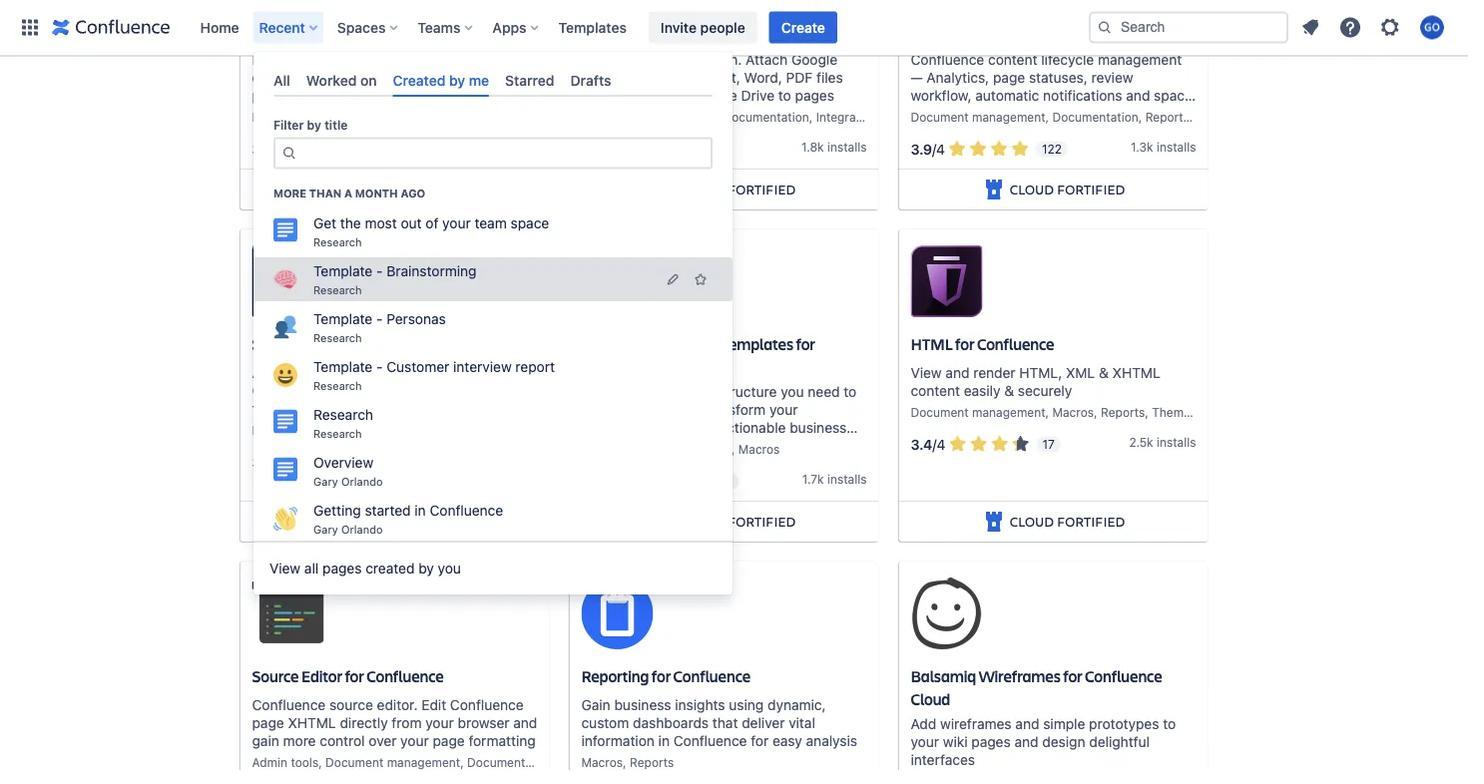 Task type: vqa. For each thing, say whether or not it's contained in the screenshot.
delightful at bottom
yes



Task type: locate. For each thing, give the bounding box(es) containing it.
deliver
[[742, 716, 785, 732]]

view for view all pages created by you
[[270, 561, 301, 577]]

1 vertical spatial reports
[[1101, 406, 1146, 420]]

0 vertical spatial pages
[[795, 88, 835, 104]]

1 horizontal spatial content
[[911, 383, 961, 400]]

interview
[[453, 359, 512, 376]]

3 - from the top
[[377, 359, 383, 376]]

research inside research research
[[314, 428, 362, 441]]

cloud down '120'
[[681, 513, 725, 531]]

templates inside the global element
[[559, 19, 627, 35]]

pages inside the add wireframes and simple prototypes to your wiki pages and design delightful interfaces
[[972, 735, 1011, 751]]

install for for
[[828, 141, 861, 155]]

more
[[283, 734, 316, 750]]

teams
[[418, 19, 461, 35]]

star template - brainstorming image
[[693, 272, 709, 288]]

on right worked
[[361, 72, 377, 88]]

page down edit
[[433, 734, 465, 750]]

2 horizontal spatial content
[[989, 52, 1038, 68]]

space up 1.3k install s
[[1155, 88, 1193, 104]]

0 vertical spatial from
[[658, 88, 688, 104]]

cloud
[[911, 690, 951, 711]]

1 horizontal spatial you
[[781, 384, 804, 401]]

1 horizontal spatial view
[[911, 365, 942, 382]]

s down themes
[[1191, 436, 1197, 450]]

and inside author documentation in confluence – control versions, track changes and publish to the web or offline file formats document management
[[460, 383, 484, 400]]

4 right 3.9
[[937, 141, 946, 157]]

pages right the all
[[323, 561, 362, 577]]

cloud for and
[[1010, 513, 1054, 531]]

2 gary from the top
[[314, 524, 338, 537]]

dynamic,
[[768, 698, 826, 714]]

document up 3.4 / 4
[[911, 406, 969, 420]]

macros down securely
[[1053, 406, 1095, 420]]

xhtml inside view and render html, xml & xhtml content easily & securely document management , macros , reports , themes & styles
[[1113, 365, 1161, 382]]

install for xml
[[1157, 436, 1191, 450]]

1 vertical spatial or
[[324, 401, 337, 417]]

1 horizontal spatial space
[[1155, 88, 1193, 104]]

balsamiq wireframes for confluence cloud image
[[911, 578, 983, 650]]

, down information on the bottom of the page
[[623, 757, 627, 770]]

template
[[314, 263, 373, 280], [314, 311, 373, 328], [314, 359, 373, 376]]

macros inside gain business insights using dynamic, custom dashboards that deliver vital information in confluence for easy analysis macros , reports
[[582, 757, 623, 770]]

page up gain
[[252, 716, 284, 732]]

0 vertical spatial in
[[400, 365, 411, 382]]

, down actionable
[[732, 443, 735, 457]]

—
[[911, 70, 923, 86]]

0 horizontal spatial content
[[330, 52, 379, 68]]

0 horizontal spatial business
[[615, 698, 672, 714]]

business inside gain business insights using dynamic, custom dashboards that deliver vital information in confluence for easy analysis macros , reports
[[615, 698, 672, 714]]

1 vertical spatial business
[[615, 698, 672, 714]]

of right me
[[493, 70, 507, 86]]

for inside the "google drive and docs for confluence google drive integration. attach google docs, excel, powerpoint, word, pdf files and folders from google drive to pages documentation , integrations"
[[738, 21, 757, 42]]

started
[[365, 503, 411, 519]]

0 vertical spatial space
[[1155, 88, 1193, 104]]

you inside scaffolding adds the structure you need to capture, store and transform your confluence data into actionable business insights
[[781, 384, 804, 401]]

0 vertical spatial 3.8 / 4
[[252, 141, 287, 157]]

1.3k
[[1131, 141, 1154, 155]]

2.5k install s
[[1130, 436, 1197, 450]]

visibility for confluence image
[[252, 0, 324, 4]]

documentation down 'formatting'
[[467, 757, 554, 770]]

1 horizontal spatial of
[[493, 70, 507, 86]]

content inside personalize content by selectively displaying or hiding specific sections of the page depending on the audience documentation , macros
[[330, 52, 379, 68]]

confluence image
[[52, 15, 170, 39], [52, 15, 170, 39]]

templates inside scaffolding forms & templates for confluence
[[722, 334, 794, 355]]

1.3k install s
[[1131, 141, 1197, 155]]

reports up "2.5k"
[[1101, 406, 1146, 420]]

:brain: image
[[274, 268, 298, 292], [274, 268, 298, 292]]

gary inside the getting started in confluence gary orlando
[[314, 524, 338, 537]]

research
[[314, 236, 362, 249], [314, 284, 362, 297], [314, 332, 362, 345], [314, 380, 362, 393], [314, 407, 373, 424], [314, 428, 362, 441]]

cloud for documentation
[[351, 513, 395, 531]]

scaffolding for scaffolding forms & templates for confluence
[[582, 334, 660, 355]]

0 horizontal spatial xhtml
[[288, 716, 336, 732]]

google
[[582, 21, 631, 42], [582, 52, 628, 68], [792, 52, 838, 68], [692, 88, 738, 104]]

prototypes
[[1090, 717, 1160, 733]]

1 vertical spatial in
[[415, 503, 426, 519]]

file
[[385, 401, 405, 417]]

2 scaffolding from the top
[[582, 384, 655, 401]]

2 vertical spatial pages
[[972, 735, 1011, 751]]

scroll documents for confluence
[[252, 334, 474, 355]]

confluence up attach
[[759, 21, 837, 42]]

your down edit
[[426, 716, 454, 732]]

confluence up capture,
[[582, 357, 659, 378]]

specific
[[381, 70, 432, 86]]

the
[[510, 70, 531, 86], [380, 88, 401, 104], [340, 215, 361, 232], [694, 384, 715, 401], [269, 401, 290, 417]]

/ for view
[[933, 436, 937, 453]]

documents
[[293, 334, 372, 355]]

confluence up editor.
[[367, 667, 444, 688]]

for inside balsamiq wireframes for confluence cloud
[[1064, 667, 1083, 688]]

2 horizontal spatial in
[[659, 734, 670, 750]]

3.8 / 4 down control
[[252, 454, 287, 471]]

or inside author documentation in confluence – control versions, track changes and publish to the web or offline file formats document management
[[324, 401, 337, 417]]

for up the source
[[345, 667, 364, 688]]

1 vertical spatial drive
[[632, 52, 665, 68]]

view
[[911, 365, 942, 382], [270, 561, 301, 577]]

0 vertical spatial 3.8
[[252, 141, 274, 157]]

0 vertical spatial business
[[790, 420, 847, 437]]

worked on
[[306, 72, 377, 88]]

macros inside view and render html, xml & xhtml content easily & securely document management , macros , reports , themes & styles
[[1053, 406, 1095, 420]]

4 research from the top
[[314, 380, 362, 393]]

to right 'need' at right
[[844, 384, 857, 401]]

s for xml
[[1191, 436, 1197, 450]]

confluence inside the "google drive and docs for confluence google drive integration. attach google docs, excel, powerpoint, word, pdf files and folders from google drive to pages documentation , integrations"
[[759, 21, 837, 42]]

6 research from the top
[[314, 428, 362, 441]]

cloud fortified app badge image for visibility
[[323, 178, 347, 202]]

page inside personalize content by selectively displaying or hiding specific sections of the page depending on the audience documentation , macros
[[252, 88, 284, 104]]

insights inside gain business insights using dynamic, custom dashboards that deliver vital information in confluence for easy analysis macros , reports
[[675, 698, 726, 714]]

, down securely
[[1046, 406, 1050, 420]]

folders
[[609, 88, 654, 104]]

recent button
[[253, 11, 325, 43]]

in for started
[[415, 503, 426, 519]]

1 vertical spatial orlando
[[341, 524, 383, 537]]

fortified for documentation
[[399, 513, 467, 531]]

1 research from the top
[[314, 236, 362, 249]]

for right the docs
[[738, 21, 757, 42]]

1 horizontal spatial xhtml
[[1113, 365, 1161, 382]]

1 vertical spatial templates
[[722, 334, 794, 355]]

content up the automatic
[[989, 52, 1038, 68]]

for inside gain business insights using dynamic, custom dashboards that deliver vital information in confluence for easy analysis macros , reports
[[751, 734, 769, 750]]

cloud fortified for content
[[1010, 180, 1126, 199]]

for up lifecycle
[[1081, 21, 1100, 42]]

1 vertical spatial from
[[392, 716, 422, 732]]

cloud for content
[[1010, 180, 1054, 199]]

1 vertical spatial space
[[511, 215, 549, 232]]

offline
[[341, 401, 381, 417]]

edit template - brainstorming image
[[665, 272, 681, 288]]

more than a month ago element
[[254, 210, 733, 541]]

view and render html, xml & xhtml content easily & securely document management , macros , reports , themes & styles
[[911, 365, 1246, 420]]

0 horizontal spatial templates
[[559, 19, 627, 35]]

1 horizontal spatial pages
[[795, 88, 835, 104]]

confluence inside gain business insights using dynamic, custom dashboards that deliver vital information in confluence for easy analysis macros , reports
[[674, 734, 747, 750]]

confluence up changes
[[415, 365, 489, 382]]

and up the "easily"
[[946, 365, 970, 382]]

get the most out of your team space
[[314, 215, 549, 232]]

your left the team on the top of the page
[[443, 215, 471, 232]]

starred
[[505, 72, 555, 88]]

page
[[994, 70, 1026, 86], [252, 88, 284, 104], [252, 716, 284, 732], [433, 734, 465, 750]]

0 vertical spatial xhtml
[[1113, 365, 1161, 382]]

document down control
[[326, 757, 384, 770]]

business
[[790, 420, 847, 437], [615, 698, 672, 714]]

cloud fortified down '120'
[[681, 513, 796, 531]]

& right "forms"
[[708, 334, 719, 355]]

2 3.8 from the top
[[252, 454, 274, 471]]

0 vertical spatial you
[[781, 384, 804, 401]]

research research
[[314, 407, 373, 441]]

0 horizontal spatial in
[[400, 365, 411, 382]]

add wireframes and simple prototypes to your wiki pages and design delightful interfaces
[[911, 717, 1176, 769]]

management down the "easily"
[[973, 406, 1046, 420]]

1 vertical spatial template
[[314, 311, 373, 328]]

personas
[[387, 311, 446, 328]]

0 vertical spatial of
[[493, 70, 507, 86]]

reporting
[[582, 667, 649, 688]]

2 vertical spatial -
[[377, 359, 383, 376]]

gary
[[314, 476, 338, 489], [314, 524, 338, 537]]

1 - from the top
[[377, 263, 383, 280]]

you
[[781, 384, 804, 401], [438, 561, 461, 577]]

1 horizontal spatial templates
[[722, 334, 794, 355]]

cloud fortified up created
[[351, 513, 467, 531]]

page up the automatic
[[994, 70, 1026, 86]]

0 vertical spatial gary
[[314, 476, 338, 489]]

you left 'need' at right
[[781, 384, 804, 401]]

management inside confluence source editor. edit confluence page xhtml directly from your browser and gain more control over your page formatting admin tools , document management , documentation
[[387, 757, 461, 770]]

worked
[[306, 72, 357, 88]]

cloud fortified down 55
[[681, 180, 796, 199]]

- up scroll documents for confluence
[[377, 311, 383, 328]]

0 vertical spatial or
[[321, 70, 334, 86]]

3.8 / 4 down filter
[[252, 141, 287, 157]]

from down powerpoint,
[[658, 88, 688, 104]]

source editor for confluence
[[252, 667, 444, 688]]

, down depending
[[338, 111, 342, 125]]

xhtml inside confluence source editor. edit confluence page xhtml directly from your browser and gain more control over your page formatting admin tools , document management , documentation
[[288, 716, 336, 732]]

cloud fortified app badge image
[[323, 178, 347, 202], [982, 178, 1006, 202], [982, 511, 1006, 534]]

in for documentation
[[400, 365, 411, 382]]

2 vertical spatial template
[[314, 359, 373, 376]]

sections
[[435, 70, 490, 86]]

your inside more than a month ago element
[[443, 215, 471, 232]]

teams button
[[412, 11, 481, 43]]

install right 1.3k
[[1157, 141, 1191, 155]]

reports
[[1146, 111, 1190, 125], [1101, 406, 1146, 420], [630, 757, 674, 770]]

1 horizontal spatial in
[[415, 503, 426, 519]]

- inside template - customer interview report research
[[377, 359, 383, 376]]

visibility for confluence
[[252, 21, 412, 42]]

2 vertical spatial drive
[[741, 88, 775, 104]]

created
[[393, 72, 446, 88]]

your down add
[[911, 735, 940, 751]]

the inside more than a month ago element
[[340, 215, 361, 232]]

1 template from the top
[[314, 263, 373, 280]]

filter by title
[[274, 119, 348, 133]]

add
[[911, 717, 937, 733]]

source
[[252, 667, 299, 688]]

1 vertical spatial gary
[[314, 524, 338, 537]]

content down html
[[911, 383, 961, 400]]

source editor for confluence image
[[252, 578, 324, 650]]

content inside view and render html, xml & xhtml content easily & securely document management , macros , reports , themes & styles
[[911, 383, 961, 400]]

reports down information on the bottom of the page
[[630, 757, 674, 770]]

research down 'get'
[[314, 236, 362, 249]]

cloud fortified app badge image
[[323, 511, 347, 534]]

templates up structure
[[722, 334, 794, 355]]

in inside the getting started in confluence gary orlando
[[415, 503, 426, 519]]

spaces
[[337, 19, 386, 35]]

- up track
[[377, 359, 383, 376]]

1 vertical spatial 3.8 / 4
[[252, 454, 287, 471]]

integration.
[[669, 52, 742, 68]]

scaffolding down the scaffolding forms & templates for confluence image
[[582, 334, 660, 355]]

view for view and render html, xml & xhtml content easily & securely document management , macros , reports , themes & styles
[[911, 365, 942, 382]]

1 vertical spatial xhtml
[[288, 716, 336, 732]]

0 horizontal spatial you
[[438, 561, 461, 577]]

attach
[[746, 52, 788, 68]]

the right 'get'
[[340, 215, 361, 232]]

template down 'get'
[[314, 263, 373, 280]]

gary down getting
[[314, 524, 338, 537]]

scaffolding inside scaffolding adds the structure you need to capture, store and transform your confluence data into actionable business insights
[[582, 384, 655, 401]]

3.8 down filter
[[252, 141, 274, 157]]

document inside view and render html, xml & xhtml content easily & securely document management , macros , reports , themes & styles
[[911, 406, 969, 420]]

2 vertical spatial reports
[[630, 757, 674, 770]]

s for confluence
[[1191, 141, 1197, 155]]

xhtml up themes
[[1113, 365, 1161, 382]]

reports up 1.3k install s
[[1146, 111, 1190, 125]]

2 - from the top
[[377, 311, 383, 328]]

in inside author documentation in confluence – control versions, track changes and publish to the web or offline file formats document management
[[400, 365, 411, 382]]

cloud fortified down 17
[[1010, 513, 1126, 531]]

1 vertical spatial insights
[[675, 698, 726, 714]]

for
[[312, 21, 332, 42], [738, 21, 757, 42], [1081, 21, 1100, 42], [374, 334, 394, 355], [796, 334, 816, 355], [956, 334, 975, 355], [345, 667, 364, 688], [652, 667, 671, 688], [1064, 667, 1083, 688], [751, 734, 769, 750]]

1 horizontal spatial from
[[658, 88, 688, 104]]

scaffolding inside scaffolding forms & templates for confluence
[[582, 334, 660, 355]]

search image
[[1097, 19, 1113, 35]]

cloud fortified for content
[[351, 180, 467, 199]]

audience
[[405, 88, 464, 104]]

1 vertical spatial 3.8
[[252, 454, 274, 471]]

to down pdf
[[779, 88, 792, 104]]

:grinning: image
[[274, 364, 298, 388]]

banner
[[0, 0, 1469, 56]]

1 horizontal spatial insights
[[675, 698, 726, 714]]

space right the team on the top of the page
[[511, 215, 549, 232]]

your inside scaffolding adds the structure you need to capture, store and transform your confluence data into actionable business insights
[[770, 402, 798, 419]]

insights up that
[[675, 698, 726, 714]]

analysis
[[806, 734, 858, 750]]

to right prototypes
[[1164, 717, 1176, 733]]

template down documents
[[314, 359, 373, 376]]

pdf
[[787, 70, 813, 86]]

tab list
[[266, 64, 721, 97]]

1 horizontal spatial business
[[790, 420, 847, 437]]

0 horizontal spatial space
[[511, 215, 549, 232]]

&
[[708, 334, 719, 355], [1099, 365, 1109, 382], [1005, 383, 1015, 400], [1201, 406, 1209, 420]]

source
[[330, 698, 373, 714]]

3.8
[[252, 141, 274, 157], [252, 454, 274, 471]]

view inside view and render html, xml & xhtml content easily & securely document management , macros , reports , themes & styles
[[911, 365, 942, 382]]

documentation inside personalize content by selectively displaying or hiding specific sections of the page depending on the audience documentation , macros
[[252, 111, 338, 125]]

gary orlando
[[314, 476, 383, 489]]

information
[[582, 734, 655, 750]]

1 vertical spatial view
[[270, 561, 301, 577]]

0 vertical spatial orlando
[[341, 476, 383, 489]]

research up offline
[[314, 380, 362, 393]]

2 3.8 / 4 from the top
[[252, 454, 287, 471]]

confluence up view all pages created by you link
[[430, 503, 503, 519]]

space
[[1155, 88, 1193, 104], [511, 215, 549, 232]]

help icon image
[[1339, 15, 1363, 39]]

0 vertical spatial view
[[911, 365, 942, 382]]

:wave: image
[[274, 507, 298, 531], [274, 507, 298, 531]]

research inside template - customer interview report research
[[314, 380, 362, 393]]

track
[[365, 383, 398, 400]]

or up depending
[[321, 70, 334, 86]]

view left the all
[[270, 561, 301, 577]]

0 horizontal spatial insights
[[582, 438, 632, 455]]

of inside personalize content by selectively displaying or hiding specific sections of the page depending on the audience documentation , macros
[[493, 70, 507, 86]]

in inside gain business insights using dynamic, custom dashboards that deliver vital information in confluence for easy analysis macros , reports
[[659, 734, 670, 750]]

your up actionable
[[770, 402, 798, 419]]

google drive and docs for confluence google drive integration. attach google docs, excel, powerpoint, word, pdf files and folders from google drive to pages documentation , integrations
[[582, 21, 884, 125]]

2 horizontal spatial pages
[[972, 735, 1011, 751]]

xhtml for &
[[1113, 365, 1161, 382]]

0 vertical spatial template
[[314, 263, 373, 280]]

0 vertical spatial templates
[[559, 19, 627, 35]]

0 horizontal spatial view
[[270, 561, 301, 577]]

balsamiq
[[911, 667, 977, 688]]

for inside scaffolding forms & templates for confluence
[[796, 334, 816, 355]]

& right xml
[[1099, 365, 1109, 382]]

2 template from the top
[[314, 311, 373, 328]]

changes
[[401, 383, 456, 400]]

actionable
[[719, 420, 786, 437]]

:busts_in_silhouette: image
[[274, 316, 298, 340], [274, 316, 298, 340]]

in
[[400, 365, 411, 382], [415, 503, 426, 519], [659, 734, 670, 750]]

, up 1.8k
[[810, 111, 813, 125]]

or down "versions,"
[[324, 401, 337, 417]]

to
[[779, 88, 792, 104], [844, 384, 857, 401], [252, 401, 265, 417], [1164, 717, 1176, 733]]

:grinning: image
[[274, 364, 298, 388]]

documentation down depending
[[252, 111, 338, 125]]

control
[[252, 383, 300, 400]]

1 vertical spatial -
[[377, 311, 383, 328]]

3 template from the top
[[314, 359, 373, 376]]

documentation inside confluence source editor. edit confluence page xhtml directly from your browser and gain more control over your page formatting admin tools , document management , documentation
[[467, 757, 554, 770]]

scaffolding adds the structure you need to capture, store and transform your confluence data into actionable business insights
[[582, 384, 857, 455]]

1.7k
[[803, 473, 824, 487]]

space inside more than a month ago element
[[511, 215, 549, 232]]

data
[[659, 420, 688, 437]]

0 vertical spatial scaffolding
[[582, 334, 660, 355]]

0 horizontal spatial of
[[426, 215, 439, 232]]

confluence up the using in the bottom of the page
[[674, 667, 751, 688]]

page inside better content archiving for confluence confluence content lifecycle management — analytics, page statuses, review workflow, automatic notifications and space archiving
[[994, 70, 1026, 86]]

confluence down that
[[674, 734, 747, 750]]

, up the 122
[[1046, 111, 1050, 125]]

0 vertical spatial insights
[[582, 438, 632, 455]]

macros
[[345, 111, 387, 125], [1053, 406, 1095, 420], [739, 443, 780, 457], [582, 757, 623, 770]]

reporting for confluence
[[582, 667, 751, 688]]

and inside scaffolding adds the structure you need to capture, store and transform your confluence data into actionable business insights
[[675, 402, 699, 419]]

120 button
[[578, 470, 768, 494]]

filter
[[274, 119, 304, 133]]

the inside author documentation in confluence – control versions, track changes and publish to the web or offline file formats document management
[[269, 401, 290, 417]]

templates up docs,
[[559, 19, 627, 35]]

cloud up most
[[351, 180, 395, 199]]

0 vertical spatial -
[[377, 263, 383, 280]]

interfaces
[[911, 753, 976, 769]]

orlando inside the getting started in confluence gary orlando
[[341, 524, 383, 537]]

fortified for and
[[1058, 513, 1126, 531]]

confluence inside the getting started in confluence gary orlando
[[430, 503, 503, 519]]

and down interview on the left of page
[[460, 383, 484, 400]]

management down offline
[[314, 424, 387, 438]]

to down control
[[252, 401, 265, 417]]

0 horizontal spatial from
[[392, 716, 422, 732]]

2 orlando from the top
[[341, 524, 383, 537]]

for up simple
[[1064, 667, 1083, 688]]

1 vertical spatial pages
[[323, 561, 362, 577]]

html
[[911, 334, 953, 355]]

1 vertical spatial of
[[426, 215, 439, 232]]

fortified
[[399, 180, 467, 199], [728, 180, 796, 199], [1058, 180, 1126, 199], [399, 513, 467, 531], [728, 513, 796, 531], [1058, 513, 1126, 531]]

1 scaffolding from the top
[[582, 334, 660, 355]]

formatting
[[469, 734, 536, 750]]

1 vertical spatial scaffolding
[[582, 384, 655, 401]]

styles
[[1213, 406, 1246, 420]]

business up dashboards at the left bottom of page
[[615, 698, 672, 714]]

by inside personalize content by selectively displaying or hiding specific sections of the page depending on the audience documentation , macros
[[383, 52, 399, 68]]

- for customer
[[377, 359, 383, 376]]

and up 'formatting'
[[514, 716, 538, 732]]

s for for
[[861, 141, 867, 155]]

2 vertical spatial in
[[659, 734, 670, 750]]

orlando down overview
[[341, 476, 383, 489]]



Task type: describe. For each thing, give the bounding box(es) containing it.
business inside scaffolding adds the structure you need to capture, store and transform your confluence data into actionable business insights
[[790, 420, 847, 437]]

cloud for content
[[351, 180, 395, 199]]

1 gary from the top
[[314, 476, 338, 489]]

3.9
[[911, 141, 933, 157]]

documentation inside the "google drive and docs for confluence google drive integration. attach google docs, excel, powerpoint, word, pdf files and folders from google drive to pages documentation , integrations"
[[723, 111, 810, 125]]

1 vertical spatial you
[[438, 561, 461, 577]]

need
[[808, 384, 840, 401]]

team
[[475, 215, 507, 232]]

template - customer interview report research
[[314, 359, 555, 393]]

author
[[252, 365, 295, 382]]

templates link
[[553, 11, 633, 43]]

, down browser
[[461, 757, 464, 770]]

reporting for confluence image
[[582, 578, 654, 650]]

and inside better content archiving for confluence confluence content lifecycle management — analytics, page statuses, review workflow, automatic notifications and space archiving
[[1127, 88, 1151, 104]]

Filter by title text field
[[304, 139, 699, 167]]

invite people
[[661, 19, 746, 35]]

using
[[729, 698, 764, 714]]

created
[[366, 561, 415, 577]]

/ for personalize
[[274, 141, 278, 157]]

macros inside personalize content by selectively displaying or hiding specific sections of the page depending on the audience documentation , macros
[[345, 111, 387, 125]]

0 vertical spatial drive
[[634, 21, 670, 42]]

for right html
[[956, 334, 975, 355]]

store
[[639, 402, 672, 419]]

space inside better content archiving for confluence confluence content lifecycle management — analytics, page statuses, review workflow, automatic notifications and space archiving
[[1155, 88, 1193, 104]]

tab list containing all
[[266, 64, 721, 97]]

get
[[314, 215, 337, 232]]

over
[[369, 734, 397, 750]]

html,
[[1020, 365, 1063, 382]]

template for template - brainstorming
[[314, 263, 373, 280]]

, up 1.3k install s
[[1190, 111, 1194, 125]]

scroll
[[252, 334, 290, 355]]

confluence up the render
[[978, 334, 1055, 355]]

for right 'reporting' in the left bottom of the page
[[652, 667, 671, 688]]

3.4
[[911, 436, 933, 453]]

confluence up browser
[[450, 698, 524, 714]]

confluence up analytics, on the top of the page
[[911, 52, 985, 68]]

and inside view and render html, xml & xhtml content easily & securely document management , macros , reports , themes & styles
[[946, 365, 970, 382]]

scaffolding for scaffolding adds the structure you need to capture, store and transform your confluence data into actionable business insights
[[582, 384, 655, 401]]

wiki
[[943, 735, 968, 751]]

and left simple
[[1016, 717, 1040, 733]]

html for confluence
[[911, 334, 1055, 355]]

than
[[309, 187, 342, 200]]

on inside personalize content by selectively displaying or hiding specific sections of the page depending on the audience documentation , macros
[[360, 88, 377, 104]]

, down xml
[[1095, 406, 1098, 420]]

documentation down notifications
[[1053, 111, 1139, 125]]

cloud fortified app badge image for html
[[982, 511, 1006, 534]]

documentation , macros
[[646, 443, 780, 457]]

macros down actionable
[[739, 443, 780, 457]]

4 for view
[[937, 436, 946, 453]]

by right created
[[419, 561, 434, 577]]

forms
[[662, 334, 706, 355]]

for left spaces
[[312, 21, 332, 42]]

archiving
[[1014, 21, 1078, 42]]

gain business insights using dynamic, custom dashboards that deliver vital information in confluence for easy analysis macros , reports
[[582, 698, 858, 770]]

fortified for content
[[399, 180, 467, 199]]

for down template - personas
[[374, 334, 394, 355]]

4 for personalize
[[278, 141, 287, 157]]

notifications
[[1044, 88, 1123, 104]]

Search field
[[1089, 11, 1289, 43]]

cloud down 55
[[681, 180, 725, 199]]

for inside better content archiving for confluence confluence content lifecycle management — analytics, page statuses, review workflow, automatic notifications and space archiving
[[1081, 21, 1100, 42]]

control
[[320, 734, 365, 750]]

confluence source editor. edit confluence page xhtml directly from your browser and gain more control over your page formatting admin tools , document management , documentation
[[252, 698, 554, 770]]

author documentation in confluence – control versions, track changes and publish to the web or offline file formats document management
[[252, 365, 534, 438]]

1.8k
[[802, 141, 824, 155]]

personalize content by selectively displaying or hiding specific sections of the page depending on the audience documentation , macros
[[252, 52, 531, 125]]

banner containing home
[[0, 0, 1469, 56]]

, inside the "google drive and docs for confluence google drive integration. attach google docs, excel, powerpoint, word, pdf files and folders from google drive to pages documentation , integrations"
[[810, 111, 813, 125]]

5 research from the top
[[314, 407, 373, 424]]

document inside confluence source editor. edit confluence page xhtml directly from your browser and gain more control over your page formatting admin tools , document management , documentation
[[326, 757, 384, 770]]

review
[[1092, 70, 1134, 86]]

cloud fortified for and
[[1010, 513, 1126, 531]]

confluence inside scaffolding forms & templates for confluence
[[582, 357, 659, 378]]

all
[[304, 561, 319, 577]]

cloud fortified for documentation
[[351, 513, 467, 531]]

your right over
[[401, 734, 429, 750]]

publish
[[488, 383, 534, 400]]

displaying
[[252, 70, 317, 86]]

notification icon image
[[1299, 15, 1323, 39]]

to inside the "google drive and docs for confluence google drive integration. attach google docs, excel, powerpoint, word, pdf files and folders from google drive to pages documentation , integrations"
[[779, 88, 792, 104]]

install right 1.7k
[[828, 473, 861, 487]]

easy
[[773, 734, 803, 750]]

& inside scaffolding forms & templates for confluence
[[708, 334, 719, 355]]

and inside confluence source editor. edit confluence page xhtml directly from your browser and gain more control over your page formatting admin tools , document management , documentation
[[514, 716, 538, 732]]

better
[[911, 21, 955, 42]]

more
[[274, 187, 307, 200]]

or inside personalize content by selectively displaying or hiding specific sections of the page depending on the audience documentation , macros
[[321, 70, 334, 86]]

excel,
[[622, 70, 660, 86]]

appswitcher icon image
[[18, 15, 42, 39]]

the inside scaffolding adds the structure you need to capture, store and transform your confluence data into actionable business insights
[[694, 384, 715, 401]]

to inside scaffolding adds the structure you need to capture, store and transform your confluence data into actionable business insights
[[844, 384, 857, 401]]

install for confluence
[[1157, 141, 1191, 155]]

apps button
[[487, 11, 547, 43]]

from inside confluence source editor. edit confluence page xhtml directly from your browser and gain more control over your page formatting admin tools , document management , documentation
[[392, 716, 422, 732]]

balsamiq wireframes for confluence cloud
[[911, 667, 1163, 711]]

template inside template - customer interview report research
[[314, 359, 373, 376]]

and down docs,
[[582, 88, 606, 104]]

/ for better
[[933, 141, 937, 157]]

gain
[[252, 734, 279, 750]]

confluence down source
[[252, 698, 326, 714]]

1.7k install s
[[803, 473, 867, 487]]

to inside the add wireframes and simple prototypes to your wiki pages and design delightful interfaces
[[1164, 717, 1176, 733]]

adds
[[659, 384, 690, 401]]

confluence inside author documentation in confluence – control versions, track changes and publish to the web or offline file formats document management
[[415, 365, 489, 382]]

editor.
[[377, 698, 418, 714]]

create link
[[770, 11, 838, 43]]

& down the render
[[1005, 383, 1015, 400]]

and left design
[[1015, 735, 1039, 751]]

wireframes
[[979, 667, 1061, 688]]

0 vertical spatial reports
[[1146, 111, 1190, 125]]

editor
[[302, 667, 342, 688]]

global element
[[12, 0, 1085, 55]]

directly
[[340, 716, 388, 732]]

management down the automatic
[[973, 111, 1046, 125]]

1 3.8 / 4 from the top
[[252, 141, 287, 157]]

archiving
[[911, 106, 970, 122]]

, down control
[[319, 757, 322, 770]]

pages inside the "google drive and docs for confluence google drive integration. attach google docs, excel, powerpoint, word, pdf files and folders from google drive to pages documentation , integrations"
[[795, 88, 835, 104]]

drafts
[[571, 72, 612, 88]]

admin
[[252, 757, 288, 770]]

1 orlando from the top
[[341, 476, 383, 489]]

lifecycle
[[1042, 52, 1095, 68]]

reports inside view and render html, xml & xhtml content easily & securely document management , macros , reports , themes & styles
[[1101, 406, 1146, 420]]

s right 1.7k
[[861, 473, 867, 487]]

me
[[469, 72, 489, 88]]

gain
[[582, 698, 611, 714]]

management inside author documentation in confluence – control versions, track changes and publish to the web or offline file formats document management
[[314, 424, 387, 438]]

html for confluence image
[[911, 246, 983, 318]]

confluence inside balsamiq wireframes for confluence cloud
[[1086, 667, 1163, 688]]

& left styles
[[1201, 406, 1209, 420]]

to inside author documentation in confluence – control versions, track changes and publish to the web or offline file formats document management
[[252, 401, 265, 417]]

1 3.8 from the top
[[252, 141, 274, 157]]

the right me
[[510, 70, 531, 86]]

4 left overview
[[278, 454, 287, 471]]

confluence up review
[[1103, 21, 1180, 42]]

settings icon image
[[1379, 15, 1403, 39]]

powerpoint,
[[664, 70, 741, 86]]

2 research from the top
[[314, 284, 362, 297]]

17
[[1043, 438, 1055, 452]]

securely
[[1018, 383, 1073, 400]]

document management , documentation , reports ,
[[911, 111, 1197, 125]]

month
[[355, 187, 398, 200]]

by left me
[[449, 72, 465, 88]]

3.4 / 4
[[911, 436, 946, 453]]

documentation
[[299, 365, 396, 382]]

edit
[[422, 698, 447, 714]]

, inside personalize content by selectively displaying or hiding specific sections of the page depending on the audience documentation , macros
[[338, 111, 342, 125]]

by left title
[[307, 119, 321, 133]]

structure
[[719, 384, 777, 401]]

- for brainstorming
[[377, 263, 383, 280]]

documentation down into
[[646, 443, 732, 457]]

content inside better content archiving for confluence confluence content lifecycle management — analytics, page statuses, review workflow, automatic notifications and space archiving
[[989, 52, 1038, 68]]

/ left overview
[[274, 454, 278, 471]]

document down "workflow,"
[[911, 111, 969, 125]]

your profile and preferences image
[[1421, 15, 1445, 39]]

the down specific
[[380, 88, 401, 104]]

your inside the add wireframes and simple prototypes to your wiki pages and design delightful interfaces
[[911, 735, 940, 751]]

capture,
[[582, 402, 635, 419]]

55 button
[[578, 137, 765, 161]]

out
[[401, 215, 422, 232]]

browser
[[458, 716, 510, 732]]

, left themes
[[1146, 406, 1149, 420]]

scroll documents for confluence image
[[252, 246, 324, 318]]

formats
[[408, 401, 458, 417]]

fortified for content
[[1058, 180, 1126, 199]]

visibility
[[252, 21, 310, 42]]

, inside gain business insights using dynamic, custom dashboards that deliver vital information in confluence for easy analysis macros , reports
[[623, 757, 627, 770]]

easily
[[964, 383, 1001, 400]]

- for personas
[[377, 311, 383, 328]]

of inside more than a month ago element
[[426, 215, 439, 232]]

document inside author documentation in confluence – control versions, track changes and publish to the web or offline file formats document management
[[252, 424, 310, 438]]

management inside better content archiving for confluence confluence content lifecycle management — analytics, page statuses, review workflow, automatic notifications and space archiving
[[1098, 52, 1183, 68]]

word,
[[745, 70, 783, 86]]

insights inside scaffolding adds the structure you need to capture, store and transform your confluence data into actionable business insights
[[582, 438, 632, 455]]

confluence inside scaffolding adds the structure you need to capture, store and transform your confluence data into actionable business insights
[[582, 420, 655, 437]]

from inside the "google drive and docs for confluence google drive integration. attach google docs, excel, powerpoint, word, pdf files and folders from google drive to pages documentation , integrations"
[[658, 88, 688, 104]]

template for template - personas
[[314, 311, 373, 328]]

ago
[[401, 187, 425, 200]]

, up 1.3k
[[1139, 111, 1143, 125]]

confluence up hiding
[[334, 21, 412, 42]]

xhtml for page
[[288, 716, 336, 732]]

analytics,
[[927, 70, 990, 86]]

report
[[516, 359, 555, 376]]

scaffolding forms & templates for confluence image
[[582, 246, 654, 318]]

view all pages created by you
[[270, 561, 461, 577]]

0 horizontal spatial pages
[[323, 561, 362, 577]]

reports inside gain business insights using dynamic, custom dashboards that deliver vital information in confluence for easy analysis macros , reports
[[630, 757, 674, 770]]

4 for better
[[937, 141, 946, 157]]

delightful
[[1090, 735, 1150, 751]]

confluence up customer
[[396, 334, 474, 355]]

and left the docs
[[672, 21, 699, 42]]

3 research from the top
[[314, 332, 362, 345]]

themes
[[1152, 406, 1198, 420]]

vital
[[789, 716, 816, 732]]

template - brainstorming
[[314, 263, 477, 280]]

management inside view and render html, xml & xhtml content easily & securely document management , macros , reports , themes & styles
[[973, 406, 1046, 420]]

web
[[293, 401, 320, 417]]

custom
[[582, 716, 629, 732]]



